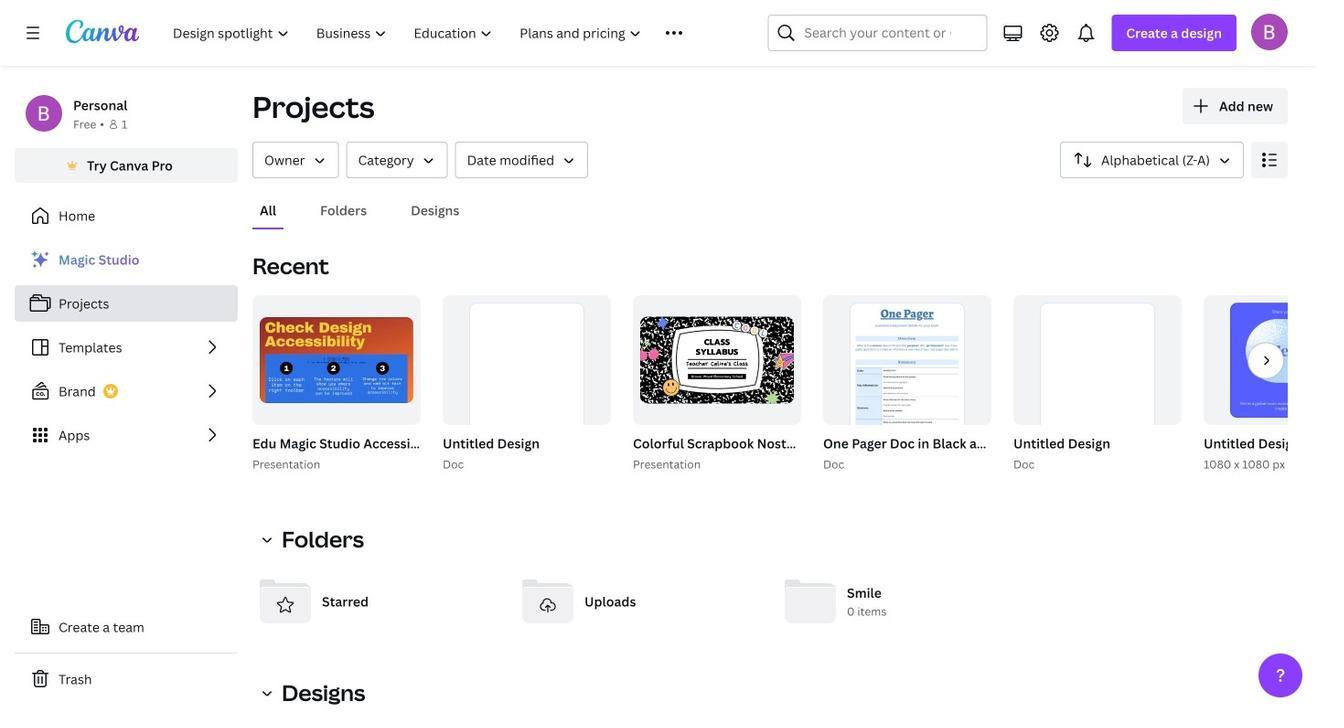 Task type: vqa. For each thing, say whether or not it's contained in the screenshot.
"®" at bottom
no



Task type: describe. For each thing, give the bounding box(es) containing it.
Date modified button
[[455, 142, 588, 178]]

Category button
[[346, 142, 448, 178]]

1 group from the left
[[249, 295, 595, 474]]

Sort by button
[[1060, 142, 1244, 178]]

5 group from the left
[[629, 295, 1095, 474]]

9 group from the left
[[1010, 295, 1182, 474]]



Task type: locate. For each thing, give the bounding box(es) containing it.
Owner button
[[253, 142, 339, 178]]

group
[[249, 295, 595, 474], [253, 295, 421, 425], [439, 295, 611, 474], [443, 295, 611, 466], [629, 295, 1095, 474], [633, 295, 801, 425], [820, 295, 1292, 474], [823, 295, 992, 466], [1010, 295, 1182, 474], [1014, 295, 1182, 466], [1200, 295, 1317, 474], [1204, 295, 1317, 425]]

top level navigation element
[[161, 15, 724, 51], [161, 15, 724, 51]]

12 group from the left
[[1204, 295, 1317, 425]]

2 group from the left
[[253, 295, 421, 425]]

Search search field
[[804, 16, 951, 50]]

3 group from the left
[[439, 295, 611, 474]]

list
[[15, 242, 238, 454]]

None search field
[[768, 15, 987, 51]]

bob builder image
[[1252, 13, 1288, 50]]

region
[[253, 708, 1288, 713]]

6 group from the left
[[633, 295, 801, 425]]

7 group from the left
[[820, 295, 1292, 474]]

8 group from the left
[[823, 295, 992, 466]]

11 group from the left
[[1200, 295, 1317, 474]]

10 group from the left
[[1014, 295, 1182, 466]]

4 group from the left
[[443, 295, 611, 466]]



